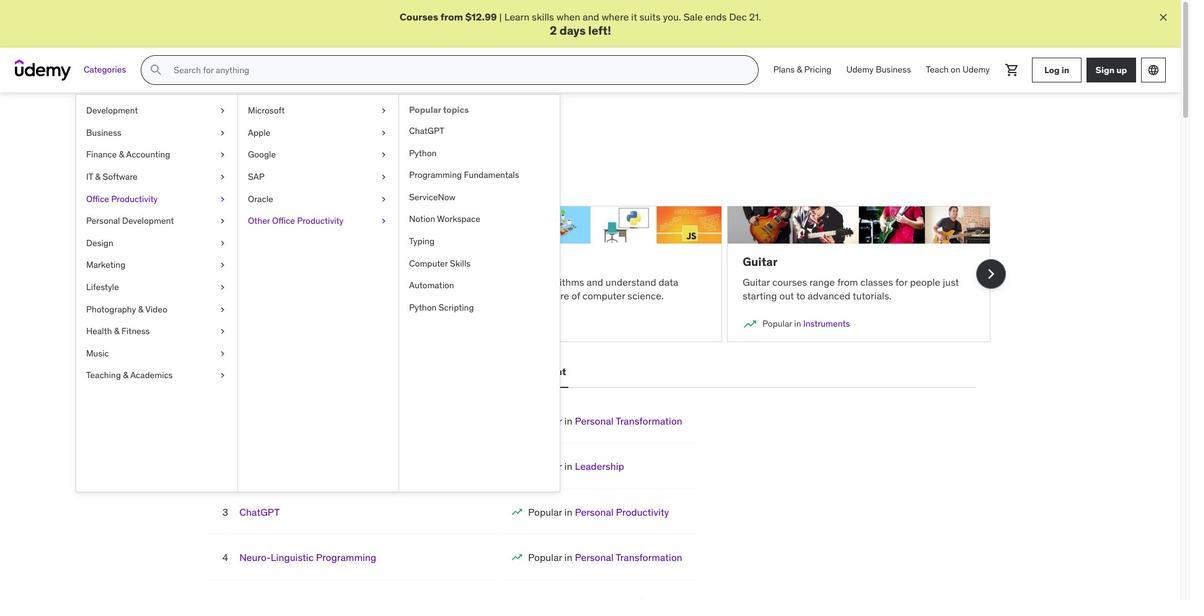 Task type: describe. For each thing, give the bounding box(es) containing it.
xsmall image for health & fitness
[[218, 326, 228, 338]]

notion workspace
[[409, 214, 480, 225]]

popular in image for popular in personal transformation
[[511, 551, 523, 564]]

shopping cart with 0 items image
[[1005, 63, 1020, 78]]

to inside learn to build algorithms and understand data structures at the core of computer science.
[[502, 276, 511, 288]]

academics
[[130, 370, 173, 381]]

personal development button
[[457, 357, 569, 387]]

python scripting
[[409, 302, 474, 313]]

$12.99
[[465, 11, 497, 23]]

& for fitness
[[114, 326, 119, 337]]

xsmall image for it & software
[[218, 171, 228, 183]]

bestselling
[[207, 365, 261, 378]]

in for first personal transformation link from the bottom of the page
[[565, 551, 573, 564]]

advanced
[[808, 290, 851, 302]]

guitar for guitar
[[743, 254, 778, 269]]

next image
[[981, 264, 1001, 284]]

it
[[86, 171, 93, 182]]

trending
[[284, 122, 349, 141]]

personal for first personal transformation link from the bottom of the page
[[575, 551, 614, 564]]

where
[[602, 11, 629, 23]]

2
[[550, 23, 557, 38]]

probability
[[270, 276, 317, 288]]

xsmall image for development
[[218, 105, 228, 117]]

2 personal transformation link from the top
[[575, 551, 683, 564]]

popular and trending topics
[[190, 122, 397, 141]]

up
[[1117, 64, 1128, 76]]

to right how
[[429, 276, 438, 288]]

other office productivity link
[[238, 210, 399, 232]]

neuro-
[[239, 551, 271, 564]]

notion
[[409, 214, 435, 225]]

learn to build algorithms and understand data structures at the core of computer science.
[[474, 276, 679, 302]]

popular in image for machine learning
[[206, 317, 220, 332]]

music link
[[76, 343, 237, 365]]

personal for personal productivity link
[[575, 506, 614, 518]]

oracle link
[[238, 188, 399, 210]]

personal development for personal development button
[[459, 365, 566, 378]]

xsmall image for google
[[379, 149, 389, 161]]

popular inside other office productivity element
[[409, 104, 441, 115]]

in down data. at the left of the page
[[257, 318, 264, 329]]

3 cell from the top
[[528, 506, 669, 518]]

programming fundamentals
[[409, 169, 519, 181]]

& for pricing
[[797, 64, 802, 75]]

computer
[[409, 258, 448, 269]]

left!
[[588, 23, 611, 38]]

instruments link
[[804, 318, 850, 329]]

and inside learn to build algorithms and understand data structures at the core of computer science.
[[587, 276, 603, 288]]

courses
[[773, 276, 807, 288]]

topics inside other office productivity element
[[443, 104, 469, 115]]

core
[[550, 290, 569, 302]]

xsmall image for apple
[[379, 127, 389, 139]]

finance & accounting link
[[76, 144, 237, 166]]

xsmall image for personal development
[[218, 215, 228, 227]]

lifestyle
[[86, 281, 119, 293]]

of
[[572, 290, 580, 302]]

tutorials.
[[853, 290, 892, 302]]

automation link
[[399, 275, 560, 297]]

business link
[[76, 122, 237, 144]]

google link
[[238, 144, 399, 166]]

development for personal development button
[[503, 365, 566, 378]]

when
[[557, 11, 581, 23]]

guitar for guitar courses range from classes for people just starting out to advanced tutorials.
[[743, 276, 770, 288]]

5 cell from the top
[[528, 597, 683, 600]]

& for accounting
[[119, 149, 124, 160]]

xsmall image for oracle
[[379, 193, 389, 205]]

sign up link
[[1087, 58, 1137, 83]]

4 cell from the top
[[528, 551, 683, 564]]

development inside development "link"
[[86, 105, 138, 116]]

the
[[533, 290, 547, 302]]

teach
[[926, 64, 949, 75]]

microsoft
[[248, 105, 285, 116]]

development for personal development link
[[122, 215, 174, 226]]

teach on udemy link
[[919, 55, 998, 85]]

neuro-linguistic programming link
[[239, 551, 376, 564]]

to inside guitar courses range from classes for people just starting out to advanced tutorials.
[[797, 290, 806, 302]]

popular in personal transformation for first personal transformation link from the bottom of the page
[[528, 551, 683, 564]]

or
[[339, 158, 348, 170]]

how
[[408, 276, 426, 288]]

other
[[248, 215, 270, 226]]

typing
[[409, 236, 435, 247]]

in inside 'link'
[[1062, 64, 1070, 76]]

programming fundamentals link
[[399, 164, 560, 186]]

21.
[[749, 11, 761, 23]]

udemy image
[[15, 60, 71, 81]]

suits
[[640, 11, 661, 23]]

linguistic
[[271, 551, 314, 564]]

courses
[[400, 11, 438, 23]]

automation
[[409, 280, 454, 291]]

learn to build algorithms and understand data structures at the core of computer science. link
[[459, 206, 722, 342]]

1 personal transformation link from the top
[[575, 415, 683, 427]]

personal for 2nd personal transformation link from the bottom
[[575, 415, 614, 427]]

marketing link
[[76, 254, 237, 277]]

xsmall image for other office productivity
[[379, 215, 389, 227]]

fitness
[[121, 326, 150, 337]]

statistical
[[225, 276, 268, 288]]

typing link
[[399, 231, 560, 253]]

health & fitness
[[86, 326, 150, 337]]

productivity inside 'link'
[[111, 193, 158, 204]]

design
[[86, 237, 113, 248]]

2 horizontal spatial productivity
[[616, 506, 669, 518]]

lifestyle link
[[76, 277, 237, 299]]

learn for learn something completely new or improve your existing skills
[[190, 158, 215, 170]]

1 horizontal spatial business
[[876, 64, 911, 75]]

development link
[[76, 100, 237, 122]]

and inside "courses from $12.99 | learn skills when and where it suits you. sale ends dec 21. 2 days left!"
[[583, 11, 599, 23]]

it & software link
[[76, 166, 237, 188]]

1 vertical spatial skills
[[446, 158, 469, 170]]

xsmall image for design
[[218, 237, 228, 249]]

1 horizontal spatial productivity
[[297, 215, 344, 226]]

plans
[[774, 64, 795, 75]]

chatgpt inside other office productivity element
[[409, 125, 445, 136]]

1 horizontal spatial office
[[272, 215, 295, 226]]

people
[[910, 276, 941, 288]]

learn inside "courses from $12.99 | learn skills when and where it suits you. sale ends dec 21. 2 days left!"
[[504, 11, 530, 23]]

xsmall image for microsoft
[[379, 105, 389, 117]]

office productivity link
[[76, 188, 237, 210]]

python scripting link
[[399, 297, 560, 319]]

computer
[[583, 290, 625, 302]]

carousel element
[[190, 191, 1006, 357]]

something
[[218, 158, 265, 170]]

microsoft link
[[238, 100, 399, 122]]

1 horizontal spatial chatgpt link
[[399, 120, 560, 142]]

transformation for first personal transformation link from the bottom of the page
[[616, 551, 683, 564]]

health & fitness link
[[76, 321, 237, 343]]

photography & video
[[86, 304, 167, 315]]

days
[[560, 23, 586, 38]]

data.
[[253, 290, 275, 302]]

xsmall image for teaching & academics
[[218, 370, 228, 382]]

science.
[[628, 290, 664, 302]]

use
[[206, 276, 223, 288]]

video
[[145, 304, 167, 315]]

xsmall image for marketing
[[218, 259, 228, 272]]



Task type: vqa. For each thing, say whether or not it's contained in the screenshot.
the leftmost business
yes



Task type: locate. For each thing, give the bounding box(es) containing it.
xsmall image for sap
[[379, 171, 389, 183]]

computers
[[358, 276, 406, 288]]

popular in image down learn
[[206, 317, 220, 332]]

|
[[500, 11, 502, 23]]

personal transformation link up the leadership
[[575, 415, 683, 427]]

office right other
[[272, 215, 295, 226]]

xsmall image for music
[[218, 348, 228, 360]]

learn something completely new or improve your existing skills
[[190, 158, 469, 170]]

programming inside other office productivity element
[[409, 169, 462, 181]]

personal development link
[[76, 210, 237, 232]]

1 horizontal spatial from
[[441, 11, 463, 23]]

popular in image for guitar
[[743, 317, 758, 332]]

xsmall image inside sap link
[[379, 171, 389, 183]]

popular in instruments
[[763, 318, 850, 329]]

workspace
[[437, 214, 480, 225]]

& right the plans at the top right of page
[[797, 64, 802, 75]]

xsmall image up the bestselling
[[218, 348, 228, 360]]

0 vertical spatial business
[[876, 64, 911, 75]]

popular in image
[[511, 506, 523, 518], [511, 551, 523, 564]]

1 guitar from the top
[[743, 254, 778, 269]]

guitar inside guitar courses range from classes for people just starting out to advanced tutorials.
[[743, 276, 770, 288]]

0 vertical spatial and
[[583, 11, 599, 23]]

health
[[86, 326, 112, 337]]

learning
[[256, 254, 305, 269]]

xsmall image up machine
[[218, 237, 228, 249]]

2 guitar from the top
[[743, 276, 770, 288]]

xsmall image for lifestyle
[[218, 281, 228, 294]]

& inside 'link'
[[138, 304, 143, 315]]

in for 2nd personal transformation link from the bottom
[[565, 415, 573, 427]]

0 horizontal spatial from
[[230, 290, 251, 302]]

guitar
[[743, 254, 778, 269], [743, 276, 770, 288]]

1 udemy from the left
[[847, 64, 874, 75]]

1 vertical spatial chatgpt
[[239, 506, 280, 518]]

popular topics
[[409, 104, 469, 115]]

1 vertical spatial programming
[[316, 551, 376, 564]]

popular in personal transformation down popular in personal productivity
[[528, 551, 683, 564]]

google
[[248, 149, 276, 160]]

categories
[[84, 64, 126, 75]]

cell
[[528, 415, 683, 427], [528, 460, 624, 473], [528, 506, 669, 518], [528, 551, 683, 564], [528, 597, 683, 600]]

servicenow
[[409, 191, 456, 203]]

2 cell from the top
[[528, 460, 624, 473]]

office inside 'link'
[[86, 193, 109, 204]]

0 horizontal spatial udemy
[[847, 64, 874, 75]]

chatgpt down popular topics
[[409, 125, 445, 136]]

0 vertical spatial development
[[86, 105, 138, 116]]

finance & accounting
[[86, 149, 170, 160]]

oracle
[[248, 193, 273, 204]]

1 vertical spatial python
[[409, 302, 437, 313]]

apple
[[248, 127, 270, 138]]

software
[[103, 171, 138, 182]]

0 vertical spatial chatgpt link
[[399, 120, 560, 142]]

xsmall image inside music link
[[218, 348, 228, 360]]

submit search image
[[149, 63, 164, 78]]

& right it
[[95, 171, 101, 182]]

personal development for personal development link
[[86, 215, 174, 226]]

skills up 2
[[532, 11, 554, 23]]

xsmall image inside finance & accounting link
[[218, 149, 228, 161]]

1 vertical spatial transformation
[[616, 551, 683, 564]]

1 vertical spatial business
[[86, 127, 121, 138]]

in down popular in personal productivity
[[565, 551, 573, 564]]

learn for learn to build algorithms and understand data structures at the core of computer science.
[[474, 276, 499, 288]]

xsmall image down something
[[218, 171, 228, 183]]

popular in personal transformation for 2nd personal transformation link from the bottom
[[528, 415, 683, 427]]

1 popular in image from the top
[[511, 506, 523, 518]]

in down popular in leadership
[[565, 506, 573, 518]]

other office productivity element
[[399, 95, 560, 492]]

1 cell from the top
[[528, 415, 683, 427]]

at
[[522, 290, 531, 302]]

teach
[[331, 276, 356, 288]]

1 horizontal spatial popular in image
[[743, 317, 758, 332]]

to up structures
[[502, 276, 511, 288]]

python for python scripting
[[409, 302, 437, 313]]

and down microsoft
[[253, 122, 281, 141]]

xsmall image for photography & video
[[218, 304, 228, 316]]

xsmall image inside oracle link
[[379, 193, 389, 205]]

development inside personal development button
[[503, 365, 566, 378]]

popular in personal transformation
[[528, 415, 683, 427], [528, 551, 683, 564]]

1 vertical spatial personal transformation link
[[575, 551, 683, 564]]

programming right linguistic
[[316, 551, 376, 564]]

0 horizontal spatial productivity
[[111, 193, 158, 204]]

1 vertical spatial from
[[838, 276, 858, 288]]

popular in leadership
[[528, 460, 624, 473]]

udemy right on
[[963, 64, 990, 75]]

log
[[1045, 64, 1060, 76]]

from inside "courses from $12.99 | learn skills when and where it suits you. sale ends dec 21. 2 days left!"
[[441, 11, 463, 23]]

from down statistical
[[230, 290, 251, 302]]

2 vertical spatial from
[[230, 290, 251, 302]]

0 horizontal spatial office
[[86, 193, 109, 204]]

0 horizontal spatial programming
[[316, 551, 376, 564]]

1 vertical spatial development
[[122, 215, 174, 226]]

0 horizontal spatial topics
[[352, 122, 397, 141]]

business left teach
[[876, 64, 911, 75]]

udemy right pricing
[[847, 64, 874, 75]]

business
[[876, 64, 911, 75], [86, 127, 121, 138]]

log in link
[[1032, 58, 1082, 83]]

xsmall image inside design link
[[218, 237, 228, 249]]

2 vertical spatial productivity
[[616, 506, 669, 518]]

& inside "link"
[[114, 326, 119, 337]]

popular in image down starting
[[743, 317, 758, 332]]

build
[[513, 276, 535, 288]]

2 transformation from the top
[[616, 551, 683, 564]]

personal development inside button
[[459, 365, 566, 378]]

and up left!
[[583, 11, 599, 23]]

topics up improve
[[352, 122, 397, 141]]

teaching & academics
[[86, 370, 173, 381]]

xsmall image inside microsoft link
[[379, 105, 389, 117]]

leadership
[[575, 460, 624, 473]]

skills
[[450, 258, 471, 269]]

popular
[[409, 104, 441, 115], [190, 122, 250, 141], [225, 318, 255, 329], [763, 318, 792, 329], [528, 415, 562, 427], [528, 460, 562, 473], [528, 506, 562, 518], [528, 551, 562, 564]]

2 udemy from the left
[[963, 64, 990, 75]]

marketing
[[86, 259, 125, 271]]

0 vertical spatial from
[[441, 11, 463, 23]]

plans & pricing
[[774, 64, 832, 75]]

xsmall image inside the photography & video 'link'
[[218, 304, 228, 316]]

to right out
[[797, 290, 806, 302]]

& for software
[[95, 171, 101, 182]]

photography & video link
[[76, 299, 237, 321]]

plans & pricing link
[[766, 55, 839, 85]]

python for python
[[409, 147, 437, 158]]

& for academics
[[123, 370, 128, 381]]

0 horizontal spatial learn
[[190, 158, 215, 170]]

you.
[[663, 11, 681, 23]]

out
[[780, 290, 794, 302]]

0 vertical spatial python
[[409, 147, 437, 158]]

xsmall image left notion
[[379, 215, 389, 227]]

in for leadership 'link'
[[565, 460, 573, 473]]

personal development
[[86, 215, 174, 226], [459, 365, 566, 378]]

from inside use statistical probability to teach computers how to learn from data.
[[230, 290, 251, 302]]

transformation
[[616, 415, 683, 427], [616, 551, 683, 564]]

2 horizontal spatial from
[[838, 276, 858, 288]]

business up the finance
[[86, 127, 121, 138]]

0 vertical spatial productivity
[[111, 193, 158, 204]]

2 popular in image from the left
[[743, 317, 758, 332]]

office down it
[[86, 193, 109, 204]]

xsmall image
[[218, 105, 228, 117], [379, 149, 389, 161], [218, 171, 228, 183], [218, 193, 228, 205], [379, 215, 389, 227], [218, 237, 228, 249], [218, 304, 228, 316], [218, 348, 228, 360], [218, 370, 228, 382]]

1 horizontal spatial personal development
[[459, 365, 566, 378]]

1 horizontal spatial learn
[[474, 276, 499, 288]]

learn left something
[[190, 158, 215, 170]]

topics down search for anything text field
[[443, 104, 469, 115]]

machine learning
[[206, 254, 305, 269]]

dec
[[729, 11, 747, 23]]

sap
[[248, 171, 265, 182]]

0 horizontal spatial personal development
[[86, 215, 174, 226]]

just
[[943, 276, 959, 288]]

from up advanced
[[838, 276, 858, 288]]

1 horizontal spatial programming
[[409, 169, 462, 181]]

1 vertical spatial popular in image
[[511, 551, 523, 564]]

Search for anything text field
[[171, 60, 743, 81]]

0 horizontal spatial chatgpt
[[239, 506, 280, 518]]

sale
[[684, 11, 703, 23]]

& right teaching
[[123, 370, 128, 381]]

personal transformation link down personal productivity link
[[575, 551, 683, 564]]

2 vertical spatial and
[[587, 276, 603, 288]]

0 vertical spatial popular in image
[[511, 506, 523, 518]]

computer skills link
[[399, 253, 560, 275]]

understand
[[606, 276, 656, 288]]

pricing
[[805, 64, 832, 75]]

& for video
[[138, 304, 143, 315]]

1 vertical spatial learn
[[190, 158, 215, 170]]

xsmall image down "popular in"
[[218, 370, 228, 382]]

0 vertical spatial popular in personal transformation
[[528, 415, 683, 427]]

1 horizontal spatial chatgpt
[[409, 125, 445, 136]]

sign
[[1096, 64, 1115, 76]]

1 horizontal spatial udemy
[[963, 64, 990, 75]]

chatgpt link right 3
[[239, 506, 280, 518]]

1 vertical spatial chatgpt link
[[239, 506, 280, 518]]

bestselling button
[[205, 357, 263, 387]]

programming up servicenow
[[409, 169, 462, 181]]

chatgpt right 3
[[239, 506, 280, 518]]

other office productivity
[[248, 215, 344, 226]]

3
[[222, 506, 228, 518]]

in for personal productivity link
[[565, 506, 573, 518]]

xsmall image left oracle
[[218, 193, 228, 205]]

xsmall image inside "office productivity" 'link'
[[218, 193, 228, 205]]

1 vertical spatial guitar
[[743, 276, 770, 288]]

xsmall image inside marketing link
[[218, 259, 228, 272]]

0 vertical spatial topics
[[443, 104, 469, 115]]

in for the instruments link
[[794, 318, 801, 329]]

popular in personal transformation up leadership 'link'
[[528, 415, 683, 427]]

xsmall image for business
[[218, 127, 228, 139]]

choose a language image
[[1148, 64, 1160, 76]]

0 vertical spatial programming
[[409, 169, 462, 181]]

to left the teach
[[320, 276, 329, 288]]

popular in
[[225, 318, 264, 329]]

xsmall image left microsoft
[[218, 105, 228, 117]]

transformation for 2nd personal transformation link from the bottom
[[616, 415, 683, 427]]

xsmall image inside lifestyle link
[[218, 281, 228, 294]]

0 horizontal spatial skills
[[446, 158, 469, 170]]

teaching
[[86, 370, 121, 381]]

it
[[631, 11, 637, 23]]

0 vertical spatial learn
[[504, 11, 530, 23]]

xsmall image inside other office productivity link
[[379, 215, 389, 227]]

0 vertical spatial chatgpt
[[409, 125, 445, 136]]

categories button
[[76, 55, 134, 85]]

xsmall image inside business link
[[218, 127, 228, 139]]

python link
[[399, 142, 560, 164]]

udemy business
[[847, 64, 911, 75]]

python down automation
[[409, 302, 437, 313]]

in right log
[[1062, 64, 1070, 76]]

2 vertical spatial learn
[[474, 276, 499, 288]]

fundamentals
[[464, 169, 519, 181]]

sign up
[[1096, 64, 1128, 76]]

popular in image for popular in personal productivity
[[511, 506, 523, 518]]

1 vertical spatial popular in personal transformation
[[528, 551, 683, 564]]

0 horizontal spatial chatgpt link
[[239, 506, 280, 518]]

0 vertical spatial guitar
[[743, 254, 778, 269]]

in left instruments
[[794, 318, 801, 329]]

0 vertical spatial transformation
[[616, 415, 683, 427]]

2 python from the top
[[409, 302, 437, 313]]

development
[[86, 105, 138, 116], [122, 215, 174, 226], [503, 365, 566, 378]]

1 vertical spatial productivity
[[297, 215, 344, 226]]

learn right |
[[504, 11, 530, 23]]

popular in image
[[206, 317, 220, 332], [743, 317, 758, 332]]

& right health
[[114, 326, 119, 337]]

1 horizontal spatial topics
[[443, 104, 469, 115]]

0 vertical spatial office
[[86, 193, 109, 204]]

personal inside button
[[459, 365, 501, 378]]

0 vertical spatial skills
[[532, 11, 554, 23]]

0 horizontal spatial popular in image
[[206, 317, 220, 332]]

photography
[[86, 304, 136, 315]]

xsmall image inside the health & fitness "link"
[[218, 326, 228, 338]]

teach on udemy
[[926, 64, 990, 75]]

skills inside "courses from $12.99 | learn skills when and where it suits you. sale ends dec 21. 2 days left!"
[[532, 11, 554, 23]]

structures
[[474, 290, 519, 302]]

2 popular in image from the top
[[511, 551, 523, 564]]

1 vertical spatial and
[[253, 122, 281, 141]]

learn inside learn to build algorithms and understand data structures at the core of computer science.
[[474, 276, 499, 288]]

for
[[896, 276, 908, 288]]

xsmall image right or
[[379, 149, 389, 161]]

your
[[388, 158, 407, 170]]

xsmall image inside apple link
[[379, 127, 389, 139]]

chatgpt link up programming fundamentals link
[[399, 120, 560, 142]]

from inside guitar courses range from classes for people just starting out to advanced tutorials.
[[838, 276, 858, 288]]

xsmall image
[[379, 105, 389, 117], [218, 127, 228, 139], [379, 127, 389, 139], [218, 149, 228, 161], [379, 171, 389, 183], [379, 193, 389, 205], [218, 215, 228, 227], [218, 259, 228, 272], [218, 281, 228, 294], [218, 326, 228, 338]]

2 popular in personal transformation from the top
[[528, 551, 683, 564]]

1 vertical spatial personal development
[[459, 365, 566, 378]]

1 vertical spatial topics
[[352, 122, 397, 141]]

personal transformation link
[[575, 415, 683, 427], [575, 551, 683, 564]]

1 python from the top
[[409, 147, 437, 158]]

1 popular in image from the left
[[206, 317, 220, 332]]

1 popular in personal transformation from the top
[[528, 415, 683, 427]]

& right the finance
[[119, 149, 124, 160]]

0 vertical spatial personal transformation link
[[575, 415, 683, 427]]

2 horizontal spatial learn
[[504, 11, 530, 23]]

& left video
[[138, 304, 143, 315]]

0 vertical spatial personal development
[[86, 215, 174, 226]]

machine
[[206, 254, 253, 269]]

xsmall image inside development "link"
[[218, 105, 228, 117]]

xsmall image inside personal development link
[[218, 215, 228, 227]]

and up computer
[[587, 276, 603, 288]]

python right your
[[409, 147, 437, 158]]

music
[[86, 348, 109, 359]]

in left leadership 'link'
[[565, 460, 573, 473]]

notion workspace link
[[399, 209, 560, 231]]

learn
[[206, 290, 228, 302]]

skills right existing
[[446, 158, 469, 170]]

range
[[810, 276, 835, 288]]

instruments
[[804, 318, 850, 329]]

xsmall image for office productivity
[[218, 193, 228, 205]]

xsmall image inside google link
[[379, 149, 389, 161]]

from left $12.99
[[441, 11, 463, 23]]

in
[[1062, 64, 1070, 76], [257, 318, 264, 329], [794, 318, 801, 329], [565, 415, 573, 427], [565, 460, 573, 473], [565, 506, 573, 518], [565, 551, 573, 564]]

udemy
[[847, 64, 874, 75], [963, 64, 990, 75]]

neuro-linguistic programming
[[239, 551, 376, 564]]

1 horizontal spatial skills
[[532, 11, 554, 23]]

sap link
[[238, 166, 399, 188]]

xsmall image down learn
[[218, 304, 228, 316]]

courses from $12.99 | learn skills when and where it suits you. sale ends dec 21. 2 days left!
[[400, 11, 761, 38]]

0 horizontal spatial business
[[86, 127, 121, 138]]

xsmall image inside the it & software link
[[218, 171, 228, 183]]

development inside personal development link
[[122, 215, 174, 226]]

&
[[797, 64, 802, 75], [119, 149, 124, 160], [95, 171, 101, 182], [138, 304, 143, 315], [114, 326, 119, 337], [123, 370, 128, 381]]

learn up structures
[[474, 276, 499, 288]]

in up popular in leadership
[[565, 415, 573, 427]]

1 transformation from the top
[[616, 415, 683, 427]]

xsmall image inside teaching & academics link
[[218, 370, 228, 382]]

leadership link
[[575, 460, 624, 473]]

1 vertical spatial office
[[272, 215, 295, 226]]

2 vertical spatial development
[[503, 365, 566, 378]]

xsmall image for finance & accounting
[[218, 149, 228, 161]]

design link
[[76, 232, 237, 254]]

close image
[[1158, 11, 1170, 24]]



